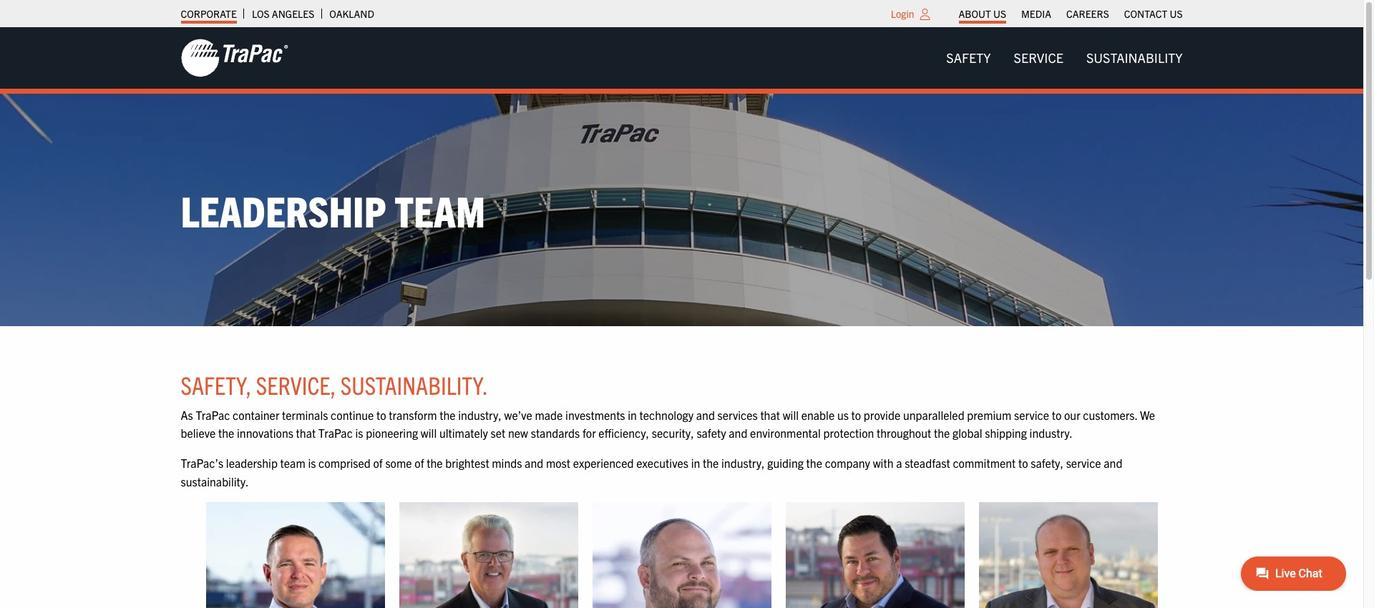 Task type: vqa. For each thing, say whether or not it's contained in the screenshot.
Facilities
no



Task type: describe. For each thing, give the bounding box(es) containing it.
we've
[[504, 408, 532, 422]]

0 horizontal spatial that
[[296, 426, 316, 440]]

sustainability link
[[1075, 44, 1194, 72]]

sustainability.
[[181, 474, 249, 489]]

leadership
[[181, 184, 386, 236]]

investments
[[566, 408, 625, 422]]

the down safety at the right bottom of page
[[703, 456, 719, 470]]

we
[[1140, 408, 1155, 422]]

company
[[825, 456, 870, 470]]

to inside trapac's leadership team is comprised of some of the brightest minds and most experienced executives in the industry, guiding the company with a steadfast commitment to safety, service and sustainability.
[[1019, 456, 1028, 470]]

the right 'guiding'
[[806, 456, 822, 470]]

container
[[233, 408, 279, 422]]

terminals
[[282, 408, 328, 422]]

safety, service, sustainability.
[[181, 369, 488, 400]]

safety
[[697, 426, 726, 440]]

provide
[[864, 408, 901, 422]]

contact us link
[[1124, 4, 1183, 24]]

unparalleled
[[903, 408, 965, 422]]

executives
[[636, 456, 689, 470]]

login link
[[891, 7, 914, 20]]

and down services
[[729, 426, 748, 440]]

safety link
[[935, 44, 1003, 72]]

angeles
[[272, 7, 314, 20]]

safety
[[947, 49, 991, 66]]

global
[[953, 426, 982, 440]]

innovations
[[237, 426, 293, 440]]

service
[[1014, 49, 1064, 66]]

enable
[[801, 408, 835, 422]]

1 horizontal spatial that
[[760, 408, 780, 422]]

safety,
[[1031, 456, 1064, 470]]

is inside trapac's leadership team is comprised of some of the brightest minds and most experienced executives in the industry, guiding the company with a steadfast commitment to safety, service and sustainability.
[[308, 456, 316, 470]]

as trapac container terminals continue to transform the industry, we've made investments in technology and services that will enable us to provide unparalleled premium service to our customers. we believe the innovations that trapac is pioneering will ultimately set new standards for efficiency, security, safety and environmental protection throughout the global shipping industry.
[[181, 408, 1155, 440]]

the down unparalleled
[[934, 426, 950, 440]]

our
[[1064, 408, 1081, 422]]

set
[[491, 426, 506, 440]]

commitment
[[953, 456, 1016, 470]]

to up pioneering
[[377, 408, 386, 422]]

comprised
[[319, 456, 371, 470]]

safety, service, sustainability. main content
[[166, 369, 1197, 608]]

customers.
[[1083, 408, 1138, 422]]

trapac's leadership team is comprised of some of the brightest minds and most experienced executives in the industry, guiding the company with a steadfast commitment to safety, service and sustainability.
[[181, 456, 1123, 489]]

services
[[718, 408, 758, 422]]

ultimately
[[439, 426, 488, 440]]

0 horizontal spatial will
[[421, 426, 437, 440]]

corporate
[[181, 7, 237, 20]]

safety,
[[181, 369, 252, 400]]

login
[[891, 7, 914, 20]]

to left our
[[1052, 408, 1062, 422]]

most
[[546, 456, 570, 470]]

light image
[[920, 9, 930, 20]]

us
[[837, 408, 849, 422]]

0 vertical spatial trapac
[[196, 408, 230, 422]]

sustainability
[[1087, 49, 1183, 66]]

sustainability.
[[341, 369, 488, 400]]

2 of from the left
[[415, 456, 424, 470]]

minds
[[492, 456, 522, 470]]

careers link
[[1067, 4, 1109, 24]]



Task type: locate. For each thing, give the bounding box(es) containing it.
menu bar containing safety
[[935, 44, 1194, 72]]

service
[[1014, 408, 1049, 422], [1066, 456, 1101, 470]]

1 vertical spatial service
[[1066, 456, 1101, 470]]

about us link
[[959, 4, 1006, 24]]

0 horizontal spatial is
[[308, 456, 316, 470]]

0 horizontal spatial trapac
[[196, 408, 230, 422]]

in up efficiency,
[[628, 408, 637, 422]]

1 vertical spatial in
[[691, 456, 700, 470]]

service,
[[256, 369, 336, 400]]

that
[[760, 408, 780, 422], [296, 426, 316, 440]]

of
[[373, 456, 383, 470], [415, 456, 424, 470]]

service link
[[1003, 44, 1075, 72]]

1 horizontal spatial of
[[415, 456, 424, 470]]

1 vertical spatial trapac
[[318, 426, 353, 440]]

believe
[[181, 426, 216, 440]]

guiding
[[768, 456, 804, 470]]

the up ultimately
[[440, 408, 456, 422]]

trapac
[[196, 408, 230, 422], [318, 426, 353, 440]]

pioneering
[[366, 426, 418, 440]]

industry, inside as trapac container terminals continue to transform the industry, we've made investments in technology and services that will enable us to provide unparalleled premium service to our customers. we believe the innovations that trapac is pioneering will ultimately set new standards for efficiency, security, safety and environmental protection throughout the global shipping industry.
[[458, 408, 502, 422]]

is down continue
[[355, 426, 363, 440]]

to
[[377, 408, 386, 422], [851, 408, 861, 422], [1052, 408, 1062, 422], [1019, 456, 1028, 470]]

1 horizontal spatial industry,
[[722, 456, 765, 470]]

experienced
[[573, 456, 634, 470]]

leadership
[[226, 456, 278, 470]]

and left most
[[525, 456, 543, 470]]

the
[[440, 408, 456, 422], [218, 426, 234, 440], [934, 426, 950, 440], [427, 456, 443, 470], [703, 456, 719, 470], [806, 456, 822, 470]]

throughout
[[877, 426, 931, 440]]

media
[[1021, 7, 1051, 20]]

los angeles link
[[252, 4, 314, 24]]

0 vertical spatial in
[[628, 408, 637, 422]]

and down "customers."
[[1104, 456, 1123, 470]]

brightest
[[445, 456, 489, 470]]

a
[[896, 456, 902, 470]]

menu bar
[[951, 4, 1190, 24], [935, 44, 1194, 72]]

standards
[[531, 426, 580, 440]]

will
[[783, 408, 799, 422], [421, 426, 437, 440]]

service right safety, on the right bottom of page
[[1066, 456, 1101, 470]]

corporate image
[[181, 38, 288, 78]]

0 horizontal spatial service
[[1014, 408, 1049, 422]]

1 of from the left
[[373, 456, 383, 470]]

as
[[181, 408, 193, 422]]

some
[[385, 456, 412, 470]]

trapac down continue
[[318, 426, 353, 440]]

shipping
[[985, 426, 1027, 440]]

contact us
[[1124, 7, 1183, 20]]

us for contact us
[[1170, 7, 1183, 20]]

the left brightest
[[427, 456, 443, 470]]

service inside as trapac container terminals continue to transform the industry, we've made investments in technology and services that will enable us to provide unparalleled premium service to our customers. we believe the innovations that trapac is pioneering will ultimately set new standards for efficiency, security, safety and environmental protection throughout the global shipping industry.
[[1014, 408, 1049, 422]]

service up industry.
[[1014, 408, 1049, 422]]

service inside trapac's leadership team is comprised of some of the brightest minds and most experienced executives in the industry, guiding the company with a steadfast commitment to safety, service and sustainability.
[[1066, 456, 1101, 470]]

to right us
[[851, 408, 861, 422]]

0 vertical spatial will
[[783, 408, 799, 422]]

in right executives at bottom
[[691, 456, 700, 470]]

is inside as trapac container terminals continue to transform the industry, we've made investments in technology and services that will enable us to provide unparalleled premium service to our customers. we believe the innovations that trapac is pioneering will ultimately set new standards for efficiency, security, safety and environmental protection throughout the global shipping industry.
[[355, 426, 363, 440]]

1 horizontal spatial in
[[691, 456, 700, 470]]

1 vertical spatial industry,
[[722, 456, 765, 470]]

corporate link
[[181, 4, 237, 24]]

1 vertical spatial will
[[421, 426, 437, 440]]

oakland link
[[330, 4, 374, 24]]

us right contact
[[1170, 7, 1183, 20]]

0 vertical spatial industry,
[[458, 408, 502, 422]]

steadfast
[[905, 456, 950, 470]]

the right believe
[[218, 426, 234, 440]]

industry, left 'guiding'
[[722, 456, 765, 470]]

of right some
[[415, 456, 424, 470]]

premium
[[967, 408, 1012, 422]]

0 vertical spatial is
[[355, 426, 363, 440]]

menu bar down careers link
[[935, 44, 1194, 72]]

menu bar containing about us
[[951, 4, 1190, 24]]

0 vertical spatial menu bar
[[951, 4, 1190, 24]]

transform
[[389, 408, 437, 422]]

industry,
[[458, 408, 502, 422], [722, 456, 765, 470]]

1 horizontal spatial us
[[1170, 7, 1183, 20]]

us
[[994, 7, 1006, 20], [1170, 7, 1183, 20]]

for
[[583, 426, 596, 440]]

trapac up believe
[[196, 408, 230, 422]]

los
[[252, 7, 270, 20]]

0 horizontal spatial industry,
[[458, 408, 502, 422]]

of left some
[[373, 456, 383, 470]]

will up 'environmental'
[[783, 408, 799, 422]]

1 horizontal spatial is
[[355, 426, 363, 440]]

in
[[628, 408, 637, 422], [691, 456, 700, 470]]

leadership team
[[181, 184, 485, 236]]

industry, inside trapac's leadership team is comprised of some of the brightest minds and most experienced executives in the industry, guiding the company with a steadfast commitment to safety, service and sustainability.
[[722, 456, 765, 470]]

careers
[[1067, 7, 1109, 20]]

team
[[280, 456, 305, 470]]

1 us from the left
[[994, 7, 1006, 20]]

menu bar up "service"
[[951, 4, 1190, 24]]

will down transform
[[421, 426, 437, 440]]

industry.
[[1030, 426, 1073, 440]]

0 horizontal spatial of
[[373, 456, 383, 470]]

is right team
[[308, 456, 316, 470]]

about
[[959, 7, 991, 20]]

about us
[[959, 7, 1006, 20]]

us right about
[[994, 7, 1006, 20]]

and
[[696, 408, 715, 422], [729, 426, 748, 440], [525, 456, 543, 470], [1104, 456, 1123, 470]]

protection
[[824, 426, 874, 440]]

oakland
[[330, 7, 374, 20]]

0 horizontal spatial us
[[994, 7, 1006, 20]]

0 vertical spatial that
[[760, 408, 780, 422]]

technology
[[640, 408, 694, 422]]

1 horizontal spatial will
[[783, 408, 799, 422]]

in inside as trapac container terminals continue to transform the industry, we've made investments in technology and services that will enable us to provide unparalleled premium service to our customers. we believe the innovations that trapac is pioneering will ultimately set new standards for efficiency, security, safety and environmental protection throughout the global shipping industry.
[[628, 408, 637, 422]]

industry, up ultimately
[[458, 408, 502, 422]]

2 us from the left
[[1170, 7, 1183, 20]]

with
[[873, 456, 894, 470]]

1 vertical spatial that
[[296, 426, 316, 440]]

team
[[395, 184, 485, 236]]

in inside trapac's leadership team is comprised of some of the brightest minds and most experienced executives in the industry, guiding the company with a steadfast commitment to safety, service and sustainability.
[[691, 456, 700, 470]]

1 horizontal spatial service
[[1066, 456, 1101, 470]]

trapac's
[[181, 456, 223, 470]]

1 horizontal spatial trapac
[[318, 426, 353, 440]]

1 vertical spatial is
[[308, 456, 316, 470]]

and up safety at the right bottom of page
[[696, 408, 715, 422]]

los angeles
[[252, 7, 314, 20]]

efficiency,
[[599, 426, 649, 440]]

media link
[[1021, 4, 1051, 24]]

security,
[[652, 426, 694, 440]]

continue
[[331, 408, 374, 422]]

1 vertical spatial menu bar
[[935, 44, 1194, 72]]

new
[[508, 426, 528, 440]]

is
[[355, 426, 363, 440], [308, 456, 316, 470]]

that down terminals
[[296, 426, 316, 440]]

0 vertical spatial service
[[1014, 408, 1049, 422]]

to left safety, on the right bottom of page
[[1019, 456, 1028, 470]]

environmental
[[750, 426, 821, 440]]

us for about us
[[994, 7, 1006, 20]]

0 horizontal spatial in
[[628, 408, 637, 422]]

made
[[535, 408, 563, 422]]

contact
[[1124, 7, 1168, 20]]

that up 'environmental'
[[760, 408, 780, 422]]



